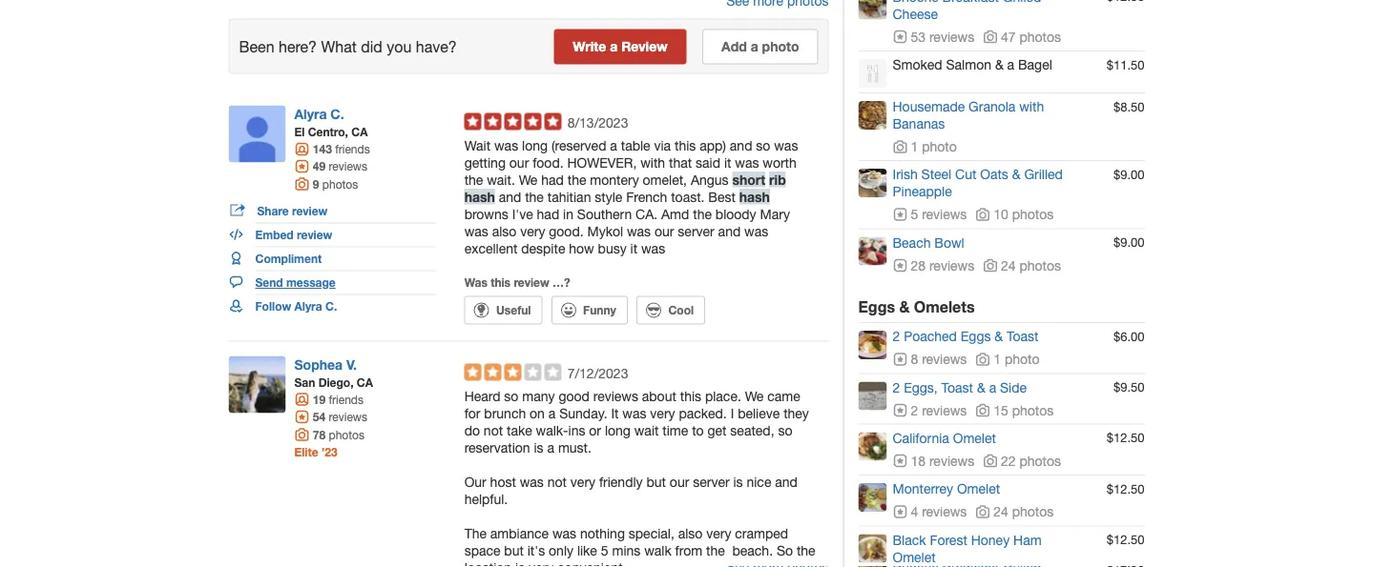 Task type: vqa. For each thing, say whether or not it's contained in the screenshot.
are.
no



Task type: describe. For each thing, give the bounding box(es) containing it.
reviews for brioche breakfast grilled cheese
[[929, 29, 974, 44]]

very inside short rib hash and the tahitian style french toast. best hash browns i've had in southern ca. amd the bloody mary was also very good. mykol was our server and was excellent despite how busy it was
[[520, 223, 545, 239]]

black forest honey ham omelet link
[[893, 532, 1042, 565]]

elite '23
[[294, 446, 337, 459]]

table
[[621, 137, 650, 153]]

poached
[[904, 329, 957, 344]]

1 vertical spatial eggs
[[961, 329, 991, 344]]

via
[[654, 137, 671, 153]]

good
[[559, 388, 590, 404]]

2 for 2 eggs, toast & a side
[[893, 380, 900, 395]]

smoked
[[893, 57, 942, 72]]

alyra c. el centro, ca
[[294, 106, 368, 138]]

smoked salmon & a bagel
[[893, 57, 1052, 72]]

been here? what did you have?
[[239, 38, 457, 55]]

& down 47
[[995, 57, 1004, 72]]

short
[[732, 172, 765, 188]]

so
[[777, 543, 793, 559]]

said
[[696, 155, 720, 170]]

ca for sophea v.
[[357, 376, 373, 389]]

2 for 2 poached eggs & toast
[[893, 329, 900, 344]]

this inside wait was long (reserved a table via this app) and so was getting our food. however, with that said it was worth the wait. we had the montery omelet, angus
[[675, 137, 696, 153]]

was inside the ambiance was nothing special, also very cramped space but it's only like 5 mins walk from the  beach. so the location is very convenient.
[[552, 526, 576, 541]]

add a photo link
[[702, 29, 818, 64]]

and inside wait was long (reserved a table via this app) and so was getting our food. however, with that said it was worth the wait. we had the montery omelet, angus
[[730, 137, 752, 153]]

share review link
[[229, 199, 436, 223]]

send message link
[[229, 271, 436, 295]]

alyra inside 'link'
[[294, 300, 322, 314]]

the down getting
[[464, 172, 483, 188]]

with inside wait was long (reserved a table via this app) and so was getting our food. however, with that said it was worth the wait. we had the montery omelet, angus
[[640, 155, 665, 170]]

brioche breakfast grilled cheese link
[[893, 0, 1041, 21]]

$9.50
[[1114, 380, 1145, 395]]

irish steel cut oats & grilled pineapple link
[[893, 167, 1063, 200]]

forest
[[930, 532, 967, 548]]

was inside our host was not very friendly but our server is nice and helpful.
[[520, 474, 544, 490]]

centro,
[[308, 125, 348, 138]]

2 horizontal spatial so
[[778, 423, 792, 438]]

app)
[[700, 137, 726, 153]]

walk-
[[536, 423, 568, 438]]

53 reviews
[[911, 29, 974, 44]]

47 photos link
[[983, 29, 1061, 44]]

& up side
[[995, 329, 1003, 344]]

useful link
[[464, 296, 542, 325]]

54
[[313, 411, 326, 424]]

ambiance
[[490, 526, 549, 541]]

the right "so"
[[797, 543, 815, 559]]

rib
[[769, 172, 786, 188]]

send
[[255, 276, 283, 290]]

very down it's
[[529, 560, 554, 568]]

and down bloody
[[718, 223, 741, 239]]

here?
[[279, 38, 317, 55]]

reviews for irish steel cut oats & grilled pineapple
[[922, 207, 967, 223]]

reviews for california omelet
[[929, 453, 974, 469]]

& inside irish steel cut oats & grilled pineapple
[[1012, 167, 1021, 182]]

1 photo for 1 photo link related to 'housemade granola with bananas' link
[[911, 139, 957, 154]]

a left bagel
[[1007, 57, 1014, 72]]

8 reviews
[[911, 352, 967, 367]]

monterrey omelet link
[[893, 481, 1000, 497]]

0 vertical spatial toast
[[1007, 329, 1039, 344]]

18
[[911, 453, 926, 469]]

mins
[[612, 543, 641, 559]]

1 photo link for 'housemade granola with bananas' link
[[893, 139, 957, 154]]

$9.00 for 24 photos
[[1114, 235, 1145, 250]]

24 photos for beach bowl
[[1001, 258, 1061, 273]]

reviews for beach bowl
[[929, 258, 974, 273]]

busy
[[598, 240, 627, 256]]

1 photo link for 8 reviews link
[[975, 352, 1040, 367]]

take
[[507, 423, 532, 438]]

2 for 2 reviews
[[911, 402, 918, 418]]

grilled inside irish steel cut oats & grilled pineapple
[[1024, 167, 1063, 182]]

wait
[[464, 137, 491, 153]]

so inside wait was long (reserved a table via this app) and so was getting our food. however, with that said it was worth the wait. we had the montery omelet, angus
[[756, 137, 770, 153]]

cool
[[668, 304, 694, 317]]

10 photos link
[[975, 207, 1054, 223]]

server inside our host was not very friendly but our server is nice and helpful.
[[693, 474, 730, 490]]

monterrey omelet
[[893, 481, 1000, 497]]

24 photos link for bowl
[[983, 258, 1061, 273]]

black forest honey ham omelet
[[893, 532, 1042, 565]]

but inside the ambiance was nothing special, also very cramped space but it's only like 5 mins walk from the  beach. so the location is very convenient.
[[504, 543, 524, 559]]

7/12/2023
[[567, 365, 628, 381]]

was inside heard so many good reviews about this place. we came for brunch on a sunday. it was very packed. i believe they do not take walk-ins or long wait time to get seated, so reservation is a must.
[[622, 406, 646, 421]]

not inside our host was not very friendly but our server is nice and helpful.
[[547, 474, 567, 490]]

photos down 49 reviews
[[322, 177, 358, 191]]

24 photos for monterrey omelet
[[994, 504, 1054, 520]]

or
[[589, 423, 601, 438]]

follow alyra c.
[[255, 300, 337, 314]]

143 friends
[[313, 142, 370, 156]]

a right write
[[610, 38, 618, 54]]

the up tahitian
[[567, 172, 586, 188]]

47 photos
[[1001, 29, 1061, 44]]

photos for beach bowl
[[1020, 258, 1061, 273]]

what
[[321, 38, 357, 55]]

a down walk-
[[547, 440, 554, 456]]

sophea v. image
[[229, 356, 286, 414]]

bananas
[[893, 116, 945, 132]]

compliment link
[[229, 247, 436, 271]]

montery
[[590, 172, 639, 188]]

i
[[731, 406, 734, 421]]

54 reviews
[[313, 411, 367, 424]]

reviews for 2 eggs, toast & a side
[[922, 402, 967, 418]]

and down wait.
[[499, 189, 521, 205]]

not inside heard so many good reviews about this place. we came for brunch on a sunday. it was very packed. i believe they do not take walk-ins or long wait time to get seated, so reservation is a must.
[[484, 423, 503, 438]]

wait.
[[487, 172, 515, 188]]

review for embed review
[[297, 229, 332, 242]]

about
[[642, 388, 676, 404]]

a right "add"
[[751, 38, 758, 54]]

alyra c. image
[[229, 105, 286, 163]]

follow
[[255, 300, 291, 314]]

$12.50 for 22 photos
[[1107, 431, 1145, 446]]

photos down 54 reviews
[[329, 428, 364, 442]]

with inside housemade granola with bananas
[[1019, 99, 1044, 114]]

is inside the ambiance was nothing special, also very cramped space but it's only like 5 mins walk from the  beach. so the location is very convenient.
[[515, 560, 525, 568]]

write a review link
[[554, 29, 687, 64]]

2 poached eggs & toast
[[893, 329, 1039, 344]]

cheese
[[893, 6, 938, 21]]

monterrey
[[893, 481, 953, 497]]

write
[[573, 38, 606, 54]]

18 reviews link
[[893, 453, 974, 469]]

the down 'toast.'
[[693, 206, 712, 222]]

long inside wait was long (reserved a table via this app) and so was getting our food. however, with that said it was worth the wait. we had the montery omelet, angus
[[522, 137, 548, 153]]

sophea v. link
[[294, 357, 357, 373]]

get
[[708, 423, 727, 438]]

a inside wait was long (reserved a table via this app) and so was getting our food. however, with that said it was worth the wait. we had the montery omelet, angus
[[610, 137, 617, 153]]

4 reviews
[[911, 504, 967, 520]]

our inside short rib hash and the tahitian style french toast. best hash browns i've had in southern ca. amd the bloody mary was also very good. mykol was our server and was excellent despite how busy it was
[[655, 223, 674, 239]]

sophea v. san diego, ca
[[294, 357, 373, 389]]

server inside short rib hash and the tahitian style french toast. best hash browns i've had in southern ca. amd the bloody mary was also very good. mykol was our server and was excellent despite how busy it was
[[678, 223, 714, 239]]

ca for alyra c.
[[351, 125, 368, 138]]

1 vertical spatial this
[[491, 276, 511, 290]]

place.
[[705, 388, 741, 404]]

very left cramped
[[706, 526, 731, 541]]

$9.00 for 10 photos
[[1114, 167, 1145, 182]]

review for share review
[[292, 204, 328, 217]]

on
[[530, 406, 545, 421]]

host
[[490, 474, 516, 490]]

long inside heard so many good reviews about this place. we came for brunch on a sunday. it was very packed. i believe they do not take walk-ins or long wait time to get seated, so reservation is a must.
[[605, 423, 631, 438]]

location
[[464, 560, 512, 568]]

reviews down "143 friends"
[[329, 160, 367, 173]]

heard
[[464, 388, 500, 404]]

photo for 8 reviews link
[[1005, 352, 1040, 367]]

2 poached eggs & toast link
[[893, 329, 1039, 344]]

3 $12.50 from the top
[[1107, 533, 1145, 548]]

have?
[[416, 38, 457, 55]]

reviews inside heard so many good reviews about this place. we came for brunch on a sunday. it was very packed. i believe they do not take walk-ins or long wait time to get seated, so reservation is a must.
[[593, 388, 638, 404]]

& up poached
[[899, 298, 910, 316]]

it inside wait was long (reserved a table via this app) and so was getting our food. however, with that said it was worth the wait. we had the montery omelet, angus
[[724, 155, 731, 170]]

housemade granola with bananas link
[[893, 99, 1044, 132]]

eggs & omelets
[[858, 298, 975, 316]]

53
[[911, 29, 926, 44]]

…?
[[553, 276, 570, 290]]

pineapple
[[893, 184, 952, 200]]

eggs,
[[904, 380, 938, 395]]

alyra inside alyra c. el centro, ca
[[294, 106, 327, 122]]



Task type: locate. For each thing, give the bounding box(es) containing it.
2 vertical spatial review
[[514, 276, 549, 290]]

hash down short
[[739, 189, 770, 205]]

had
[[541, 172, 564, 188], [537, 206, 559, 222]]

eggs left omelets
[[858, 298, 895, 316]]

2 down "eggs,"
[[911, 402, 918, 418]]

funny link
[[551, 296, 628, 325]]

0 horizontal spatial hash
[[464, 189, 495, 205]]

1 horizontal spatial with
[[1019, 99, 1044, 114]]

not down must.
[[547, 474, 567, 490]]

hash up browns
[[464, 189, 495, 205]]

4 reviews link
[[893, 504, 967, 520]]

add
[[721, 38, 747, 54]]

alyra
[[294, 106, 327, 122], [294, 300, 322, 314]]

1 horizontal spatial also
[[678, 526, 703, 541]]

1 vertical spatial with
[[640, 155, 665, 170]]

server
[[678, 223, 714, 239], [693, 474, 730, 490]]

photos down side
[[1012, 402, 1054, 418]]

1 vertical spatial grilled
[[1024, 167, 1063, 182]]

2 $12.50 from the top
[[1107, 482, 1145, 497]]

2 $9.00 from the top
[[1114, 235, 1145, 250]]

irish
[[893, 167, 918, 182]]

1 vertical spatial photo
[[922, 139, 957, 154]]

the right the 'from'
[[706, 543, 725, 559]]

had down food. at top
[[541, 172, 564, 188]]

$9.00 up $6.00 at the bottom of the page
[[1114, 235, 1145, 250]]

is inside our host was not very friendly but our server is nice and helpful.
[[733, 474, 743, 490]]

1 vertical spatial but
[[504, 543, 524, 559]]

funny
[[583, 304, 616, 317]]

0 vertical spatial this
[[675, 137, 696, 153]]

long down the it
[[605, 423, 631, 438]]

was
[[464, 276, 487, 290]]

1 horizontal spatial 1 photo
[[994, 352, 1040, 367]]

reviews for monterrey omelet
[[922, 504, 967, 520]]

omelet down 15
[[953, 431, 996, 446]]

we inside heard so many good reviews about this place. we came for brunch on a sunday. it was very packed. i believe they do not take walk-ins or long wait time to get seated, so reservation is a must.
[[745, 388, 764, 404]]

walk
[[644, 543, 671, 559]]

in
[[563, 206, 573, 222]]

and
[[730, 137, 752, 153], [499, 189, 521, 205], [718, 223, 741, 239], [775, 474, 798, 490]]

ham
[[1013, 532, 1042, 548]]

grilled inside the 'brioche breakfast grilled cheese'
[[1003, 0, 1041, 4]]

it right said on the top of the page
[[724, 155, 731, 170]]

this right was
[[491, 276, 511, 290]]

friends for v.
[[329, 393, 364, 406]]

reviews down poached
[[922, 352, 967, 367]]

$8.50
[[1114, 99, 1145, 114]]

22
[[1001, 453, 1016, 469]]

brioche
[[893, 0, 939, 4]]

photo right "add"
[[762, 38, 799, 54]]

very down must.
[[570, 474, 595, 490]]

0 vertical spatial 1 photo link
[[893, 139, 957, 154]]

also inside the ambiance was nothing special, also very cramped space but it's only like 5 mins walk from the  beach. so the location is very convenient.
[[678, 526, 703, 541]]

1 horizontal spatial 1
[[994, 352, 1001, 367]]

review up compliment 'link'
[[297, 229, 332, 242]]

omelet for 18 reviews
[[953, 431, 996, 446]]

0 vertical spatial but
[[646, 474, 666, 490]]

0 vertical spatial 24
[[1001, 258, 1016, 273]]

also up excellent
[[492, 223, 517, 239]]

black
[[893, 532, 926, 548]]

1 vertical spatial friends
[[329, 393, 364, 406]]

0 vertical spatial 24 photos link
[[983, 258, 1061, 273]]

nice
[[747, 474, 771, 490]]

0 vertical spatial grilled
[[1003, 0, 1041, 4]]

$9.00 down $8.50
[[1114, 167, 1145, 182]]

toast.
[[671, 189, 705, 205]]

0 horizontal spatial with
[[640, 155, 665, 170]]

1 vertical spatial omelet
[[957, 481, 1000, 497]]

friends for c.
[[335, 142, 370, 156]]

0 vertical spatial c.
[[330, 106, 344, 122]]

photos for monterrey omelet
[[1012, 504, 1054, 520]]

we up believe
[[745, 388, 764, 404]]

0 horizontal spatial 5
[[601, 543, 608, 559]]

alyra c. link
[[294, 106, 344, 122]]

1 photo down the bananas
[[911, 139, 957, 154]]

& right oats
[[1012, 167, 1021, 182]]

2 vertical spatial this
[[680, 388, 701, 404]]

the ambiance was nothing special, also very cramped space but it's only like 5 mins walk from the  beach. so the location is very convenient.
[[464, 526, 815, 568]]

1 $9.00 from the top
[[1114, 167, 1145, 182]]

24 photos link down '10 photos'
[[983, 258, 1061, 273]]

reservation
[[464, 440, 530, 456]]

5.0 star rating image
[[464, 113, 562, 130]]

is down walk-
[[534, 440, 544, 456]]

our host was not very friendly but our server is nice and helpful.
[[464, 474, 798, 507]]

message
[[286, 276, 336, 290]]

the
[[464, 172, 483, 188], [567, 172, 586, 188], [525, 189, 544, 205], [693, 206, 712, 222], [706, 543, 725, 559], [797, 543, 815, 559]]

ca inside sophea v. san diego, ca
[[357, 376, 373, 389]]

it right busy
[[630, 240, 638, 256]]

alyra down the message
[[294, 300, 322, 314]]

24 down '10 photos' 'link'
[[1001, 258, 1016, 273]]

a up however,
[[610, 137, 617, 153]]

omelet down 18 reviews
[[957, 481, 1000, 497]]

0 horizontal spatial not
[[484, 423, 503, 438]]

write a review
[[573, 38, 668, 54]]

also up the 'from'
[[678, 526, 703, 541]]

1 photo for 8 reviews link 1 photo link
[[994, 352, 1040, 367]]

1 vertical spatial review
[[297, 229, 332, 242]]

1 vertical spatial also
[[678, 526, 703, 541]]

photos right 22
[[1020, 453, 1061, 469]]

1 vertical spatial is
[[733, 474, 743, 490]]

1 up side
[[994, 352, 1001, 367]]

2 left "eggs,"
[[893, 380, 900, 395]]

we down food. at top
[[519, 172, 538, 188]]

$12.50
[[1107, 431, 1145, 446], [1107, 482, 1145, 497], [1107, 533, 1145, 548]]

reviews up 78 photos
[[329, 411, 367, 424]]

c. inside 'link'
[[325, 300, 337, 314]]

0 horizontal spatial 1
[[911, 139, 918, 154]]

1 horizontal spatial but
[[646, 474, 666, 490]]

the up i've
[[525, 189, 544, 205]]

amd
[[661, 206, 689, 222]]

very inside heard so many good reviews about this place. we came for brunch on a sunday. it was very packed. i believe they do not take walk-ins or long wait time to get seated, so reservation is a must.
[[650, 406, 675, 421]]

0 horizontal spatial is
[[515, 560, 525, 568]]

0 vertical spatial server
[[678, 223, 714, 239]]

1 vertical spatial 24
[[994, 504, 1008, 520]]

oats
[[980, 167, 1008, 182]]

hash
[[464, 189, 495, 205], [739, 189, 770, 205]]

reviews down bowl
[[929, 258, 974, 273]]

2 alyra from the top
[[294, 300, 322, 314]]

reviews up bowl
[[922, 207, 967, 223]]

this inside heard so many good reviews about this place. we came for brunch on a sunday. it was very packed. i believe they do not take walk-ins or long wait time to get seated, so reservation is a must.
[[680, 388, 701, 404]]

0 vertical spatial we
[[519, 172, 538, 188]]

elite '23 link
[[294, 446, 337, 459]]

grilled up '10 photos'
[[1024, 167, 1063, 182]]

our inside our host was not very friendly but our server is nice and helpful.
[[670, 474, 689, 490]]

beach bowl link
[[893, 235, 964, 251]]

22 photos
[[1001, 453, 1061, 469]]

2 horizontal spatial is
[[733, 474, 743, 490]]

1 horizontal spatial toast
[[1007, 329, 1039, 344]]

omelet inside black forest honey ham omelet
[[893, 550, 936, 565]]

is left the nice
[[733, 474, 743, 490]]

is inside heard so many good reviews about this place. we came for brunch on a sunday. it was very packed. i believe they do not take walk-ins or long wait time to get seated, so reservation is a must.
[[534, 440, 544, 456]]

0 vertical spatial it
[[724, 155, 731, 170]]

0 horizontal spatial we
[[519, 172, 538, 188]]

photos up bagel
[[1020, 29, 1061, 44]]

photo for 'housemade granola with bananas' link
[[922, 139, 957, 154]]

0 horizontal spatial long
[[522, 137, 548, 153]]

review left …?
[[514, 276, 549, 290]]

1 horizontal spatial 1 photo link
[[975, 352, 1040, 367]]

47
[[1001, 29, 1016, 44]]

eggs down omelets
[[961, 329, 991, 344]]

cramped
[[735, 526, 788, 541]]

1 vertical spatial so
[[504, 388, 519, 404]]

we
[[519, 172, 538, 188], [745, 388, 764, 404]]

3.0 star rating image
[[464, 364, 562, 381]]

1 vertical spatial it
[[630, 240, 638, 256]]

elite
[[294, 446, 318, 459]]

cool link
[[637, 296, 705, 325]]

nothing
[[580, 526, 625, 541]]

1 vertical spatial alyra
[[294, 300, 322, 314]]

do
[[464, 423, 480, 438]]

1 vertical spatial c.
[[325, 300, 337, 314]]

2 vertical spatial photo
[[1005, 352, 1040, 367]]

so up worth
[[756, 137, 770, 153]]

long up food. at top
[[522, 137, 548, 153]]

0 horizontal spatial also
[[492, 223, 517, 239]]

only
[[549, 543, 573, 559]]

c. up centro,
[[330, 106, 344, 122]]

1 vertical spatial 5
[[601, 543, 608, 559]]

photos for irish steel cut oats & grilled pineapple
[[1012, 207, 1054, 223]]

1 photo link
[[893, 139, 957, 154], [975, 352, 1040, 367]]

1 down the bananas
[[911, 139, 918, 154]]

photos for brioche breakfast grilled cheese
[[1020, 29, 1061, 44]]

very down i've
[[520, 223, 545, 239]]

our
[[509, 155, 529, 170], [655, 223, 674, 239], [670, 474, 689, 490]]

1 vertical spatial 1
[[994, 352, 1001, 367]]

0 vertical spatial 24 photos
[[1001, 258, 1061, 273]]

2 left poached
[[893, 329, 900, 344]]

very down about
[[650, 406, 675, 421]]

reviews for 2 poached eggs & toast
[[922, 352, 967, 367]]

1 vertical spatial $12.50
[[1107, 482, 1145, 497]]

reviews down 2 eggs, toast & a side
[[922, 402, 967, 418]]

24 photos down '10 photos'
[[1001, 258, 1061, 273]]

1 $12.50 from the top
[[1107, 431, 1145, 446]]

0 vertical spatial 1 photo
[[911, 139, 957, 154]]

not up reservation
[[484, 423, 503, 438]]

0 vertical spatial also
[[492, 223, 517, 239]]

0 vertical spatial photo
[[762, 38, 799, 54]]

1 horizontal spatial it
[[724, 155, 731, 170]]

special,
[[629, 526, 674, 541]]

28
[[911, 258, 926, 273]]

0 vertical spatial alyra
[[294, 106, 327, 122]]

24 photos up ham
[[994, 504, 1054, 520]]

0 horizontal spatial but
[[504, 543, 524, 559]]

1 vertical spatial toast
[[941, 380, 973, 395]]

style
[[595, 189, 622, 205]]

1
[[911, 139, 918, 154], [994, 352, 1001, 367]]

2 vertical spatial so
[[778, 423, 792, 438]]

embed review
[[255, 229, 332, 242]]

1 vertical spatial had
[[537, 206, 559, 222]]

1 vertical spatial 1 photo
[[994, 352, 1040, 367]]

& left side
[[977, 380, 985, 395]]

1 hash from the left
[[464, 189, 495, 205]]

a left side
[[989, 380, 996, 395]]

photos right 10 at the top of the page
[[1012, 207, 1054, 223]]

alyra up el
[[294, 106, 327, 122]]

0 vertical spatial 5
[[911, 207, 918, 223]]

24 for monterrey omelet
[[994, 504, 1008, 520]]

19
[[313, 393, 326, 406]]

beach
[[893, 235, 931, 251]]

1 vertical spatial 24 photos link
[[975, 504, 1054, 520]]

1 horizontal spatial is
[[534, 440, 544, 456]]

reviews down monterrey omelet link
[[922, 504, 967, 520]]

brunch
[[484, 406, 526, 421]]

had left in at the top of the page
[[537, 206, 559, 222]]

however,
[[567, 155, 637, 170]]

2 eggs, toast & a side
[[893, 380, 1027, 395]]

and right the nice
[[775, 474, 798, 490]]

our inside wait was long (reserved a table via this app) and so was getting our food. however, with that said it was worth the wait. we had the montery omelet, angus
[[509, 155, 529, 170]]

helpful.
[[464, 491, 508, 507]]

but down ambiance
[[504, 543, 524, 559]]

1 horizontal spatial long
[[605, 423, 631, 438]]

and right the app)
[[730, 137, 752, 153]]

this up that
[[675, 137, 696, 153]]

ca down the v.
[[357, 376, 373, 389]]

el
[[294, 125, 305, 138]]

24 for beach bowl
[[1001, 258, 1016, 273]]

28 reviews link
[[893, 258, 974, 273]]

0 vertical spatial so
[[756, 137, 770, 153]]

very inside our host was not very friendly but our server is nice and helpful.
[[570, 474, 595, 490]]

0 vertical spatial review
[[292, 204, 328, 217]]

friends up 54 reviews
[[329, 393, 364, 406]]

housemade
[[893, 99, 965, 114]]

0 vertical spatial omelet
[[953, 431, 996, 446]]

0 vertical spatial $9.00
[[1114, 167, 1145, 182]]

0 vertical spatial $12.50
[[1107, 431, 1145, 446]]

1 for 8 reviews link 1 photo link
[[994, 352, 1001, 367]]

143
[[313, 142, 332, 156]]

0 vertical spatial is
[[534, 440, 544, 456]]

it's
[[527, 543, 545, 559]]

1 vertical spatial long
[[605, 423, 631, 438]]

1 horizontal spatial not
[[547, 474, 567, 490]]

toast up 2 reviews
[[941, 380, 973, 395]]

our
[[464, 474, 486, 490]]

1 alyra from the top
[[294, 106, 327, 122]]

c. inside alyra c. el centro, ca
[[330, 106, 344, 122]]

photo up steel
[[922, 139, 957, 154]]

0 vertical spatial 1
[[911, 139, 918, 154]]

1 horizontal spatial so
[[756, 137, 770, 153]]

0 vertical spatial eggs
[[858, 298, 895, 316]]

0 vertical spatial ca
[[351, 125, 368, 138]]

they
[[784, 406, 809, 421]]

also inside short rib hash and the tahitian style french toast. best hash browns i've had in southern ca. amd the bloody mary was also very good. mykol was our server and was excellent despite how busy it was
[[492, 223, 517, 239]]

also
[[492, 223, 517, 239], [678, 526, 703, 541]]

reviews down california omelet
[[929, 453, 974, 469]]

0 horizontal spatial toast
[[941, 380, 973, 395]]

omelet for 4 reviews
[[957, 481, 1000, 497]]

with down via
[[640, 155, 665, 170]]

ca up "143 friends"
[[351, 125, 368, 138]]

2 vertical spatial 2
[[911, 402, 918, 418]]

0 horizontal spatial eggs
[[858, 298, 895, 316]]

a right on
[[548, 406, 556, 421]]

and inside our host was not very friendly but our server is nice and helpful.
[[775, 474, 798, 490]]

0 vertical spatial our
[[509, 155, 529, 170]]

2 vertical spatial our
[[670, 474, 689, 490]]

steel
[[921, 167, 952, 182]]

omelet
[[953, 431, 996, 446], [957, 481, 1000, 497], [893, 550, 936, 565]]

5 down nothing
[[601, 543, 608, 559]]

omelet down 'black'
[[893, 550, 936, 565]]

review down 9
[[292, 204, 328, 217]]

(reserved
[[551, 137, 606, 153]]

server down "amd"
[[678, 223, 714, 239]]

but inside our host was not very friendly but our server is nice and helpful.
[[646, 474, 666, 490]]

toast up side
[[1007, 329, 1039, 344]]

22 photos link
[[983, 453, 1061, 469]]

$12.50 for 24 photos
[[1107, 482, 1145, 497]]

0 vertical spatial 2
[[893, 329, 900, 344]]

our up wait.
[[509, 155, 529, 170]]

photo up side
[[1005, 352, 1040, 367]]

angus
[[691, 172, 729, 188]]

1 photo link up side
[[975, 352, 1040, 367]]

8 reviews link
[[893, 352, 967, 367]]

1 vertical spatial server
[[693, 474, 730, 490]]

2 hash from the left
[[739, 189, 770, 205]]

share
[[257, 204, 289, 217]]

1 photo link down the bananas
[[893, 139, 957, 154]]

had inside wait was long (reserved a table via this app) and so was getting our food. however, with that said it was worth the wait. we had the montery omelet, angus
[[541, 172, 564, 188]]

9
[[313, 177, 319, 191]]

4
[[911, 504, 918, 520]]

5 inside the ambiance was nothing special, also very cramped space but it's only like 5 mins walk from the  beach. so the location is very convenient.
[[601, 543, 608, 559]]

1 vertical spatial ca
[[357, 376, 373, 389]]

add a photo
[[721, 38, 799, 54]]

2 reviews link
[[893, 402, 967, 418]]

so up the brunch
[[504, 388, 519, 404]]

2 vertical spatial is
[[515, 560, 525, 568]]

friends up 49 reviews
[[335, 142, 370, 156]]

24 photos link for omelet
[[975, 504, 1054, 520]]

1 vertical spatial our
[[655, 223, 674, 239]]

1 horizontal spatial eggs
[[961, 329, 991, 344]]

0 horizontal spatial photo
[[762, 38, 799, 54]]

to
[[692, 423, 704, 438]]

24
[[1001, 258, 1016, 273], [994, 504, 1008, 520]]

it inside short rib hash and the tahitian style french toast. best hash browns i've had in southern ca. amd the bloody mary was also very good. mykol was our server and was excellent despite how busy it was
[[630, 240, 638, 256]]

0 horizontal spatial 1 photo link
[[893, 139, 957, 154]]

eggs
[[858, 298, 895, 316], [961, 329, 991, 344]]

our down time
[[670, 474, 689, 490]]

we inside wait was long (reserved a table via this app) and so was getting our food. however, with that said it was worth the wait. we had the montery omelet, angus
[[519, 172, 538, 188]]

1 horizontal spatial 5
[[911, 207, 918, 223]]

1 for 1 photo link related to 'housemade granola with bananas' link
[[911, 139, 918, 154]]

8/13/2023
[[567, 115, 628, 130]]

food.
[[533, 155, 564, 170]]

0 vertical spatial long
[[522, 137, 548, 153]]

friends
[[335, 142, 370, 156], [329, 393, 364, 406]]

1 vertical spatial $9.00
[[1114, 235, 1145, 250]]

0 vertical spatial not
[[484, 423, 503, 438]]

had inside short rib hash and the tahitian style french toast. best hash browns i've had in southern ca. amd the bloody mary was also very good. mykol was our server and was excellent despite how busy it was
[[537, 206, 559, 222]]

photos for 2 eggs, toast & a side
[[1012, 402, 1054, 418]]

24 photos link up ham
[[975, 504, 1054, 520]]

but right friendly
[[646, 474, 666, 490]]

1 photo
[[911, 139, 957, 154], [994, 352, 1040, 367]]

0 horizontal spatial it
[[630, 240, 638, 256]]

compliment
[[255, 253, 322, 266]]

ca inside alyra c. el centro, ca
[[351, 125, 368, 138]]

1 vertical spatial we
[[745, 388, 764, 404]]

ins
[[568, 423, 585, 438]]

1 horizontal spatial photo
[[922, 139, 957, 154]]

1 photo up side
[[994, 352, 1040, 367]]

photos for california omelet
[[1020, 453, 1061, 469]]

$9.00
[[1114, 167, 1145, 182], [1114, 235, 1145, 250]]

0 vertical spatial had
[[541, 172, 564, 188]]

1 horizontal spatial we
[[745, 388, 764, 404]]

2 vertical spatial omelet
[[893, 550, 936, 565]]



